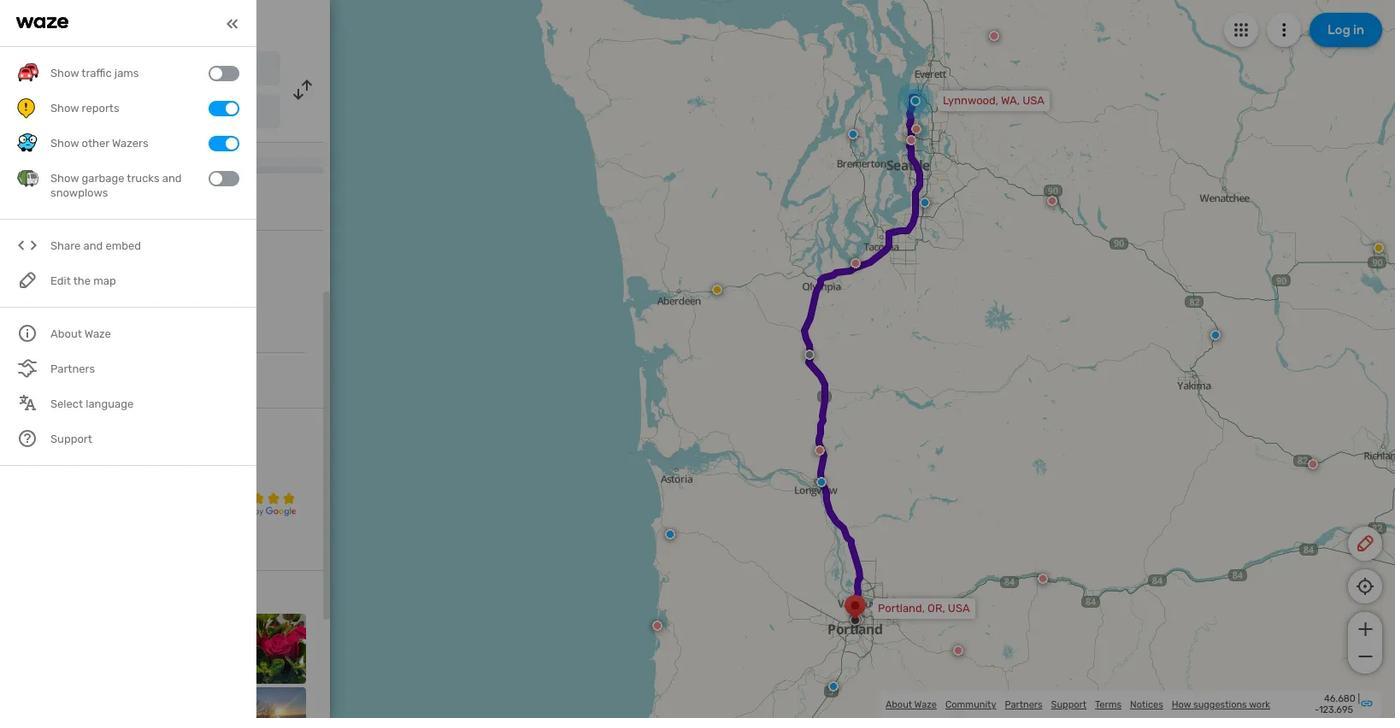 Task type: vqa. For each thing, say whether or not it's contained in the screenshot.
Driving directions
yes



Task type: locate. For each thing, give the bounding box(es) containing it.
portland or, usa
[[62, 105, 155, 120]]

or,
[[116, 107, 132, 119], [928, 602, 945, 615]]

lynnwood left embed
[[17, 250, 102, 270]]

1 horizontal spatial or,
[[928, 602, 945, 615]]

code image
[[17, 235, 38, 257]]

190.1
[[48, 130, 73, 142]]

123.695
[[1319, 704, 1353, 716]]

or, for portland,
[[928, 602, 945, 615]]

usa down share
[[40, 273, 64, 287]]

partners link
[[1005, 699, 1043, 710]]

0 horizontal spatial 5
[[17, 444, 24, 458]]

zoom in image
[[1355, 619, 1376, 640]]

or, right portland,
[[928, 602, 945, 615]]

wa,
[[125, 64, 143, 76], [1001, 94, 1020, 107], [17, 273, 37, 287]]

wa, down code image
[[17, 273, 37, 287]]

lynnwood wa, usa up the "portland or, usa"
[[62, 62, 166, 77]]

lynnwood wa, usa left embed
[[17, 250, 102, 287]]

embed
[[106, 240, 141, 253]]

wa, down driving
[[125, 64, 143, 76]]

or, right portland
[[116, 107, 132, 119]]

usa right portland
[[135, 107, 155, 119]]

and
[[83, 240, 103, 253]]

support
[[1051, 699, 1087, 710]]

0 vertical spatial lynnwood
[[62, 62, 119, 77]]

directions
[[157, 14, 228, 32]]

3
[[17, 471, 24, 486]]

lynnwood
[[62, 62, 119, 77], [17, 250, 102, 270]]

computer image
[[17, 370, 38, 391]]

lynnwood, wa, usa
[[943, 94, 1045, 107]]

how suggestions work link
[[1172, 699, 1270, 710]]

4
[[17, 458, 25, 472]]

1 vertical spatial wa,
[[1001, 94, 1020, 107]]

5
[[219, 435, 249, 492], [17, 444, 24, 458]]

1 horizontal spatial 5
[[219, 435, 249, 492]]

46.680 | -123.695
[[1315, 693, 1360, 716]]

usa inside the "portland or, usa"
[[135, 107, 155, 119]]

5 for 5
[[219, 435, 249, 492]]

wa, right lynnwood,
[[1001, 94, 1020, 107]]

0 horizontal spatial wa,
[[17, 273, 37, 287]]

www.ci.lynnwood.wa.us
[[51, 373, 184, 387]]

current location image
[[17, 58, 38, 79]]

portland, or, usa
[[878, 602, 970, 615]]

usa down driving directions
[[145, 64, 166, 76]]

46.680
[[1324, 693, 1356, 704]]

0 horizontal spatial or,
[[116, 107, 132, 119]]

or, for portland
[[116, 107, 132, 119]]

|
[[1358, 693, 1360, 704]]

or, inside the "portland or, usa"
[[116, 107, 132, 119]]

summary
[[60, 422, 112, 436]]

0 vertical spatial or,
[[116, 107, 132, 119]]

location image
[[17, 101, 38, 121]]

1 vertical spatial lynnwood
[[17, 250, 102, 270]]

share and embed link
[[17, 229, 239, 264]]

review summary
[[17, 422, 112, 436]]

190.1 miles
[[48, 130, 108, 142]]

1 vertical spatial or,
[[928, 602, 945, 615]]

suggestions
[[1194, 699, 1247, 710]]

review
[[17, 422, 57, 436]]

portland,
[[878, 602, 925, 615]]

www.ci.lynnwood.wa.us link
[[51, 373, 184, 387]]

lynnwood wa, usa
[[62, 62, 166, 77], [17, 250, 102, 287]]

5 inside 5 4 3
[[17, 444, 24, 458]]

2 horizontal spatial wa,
[[1001, 94, 1020, 107]]

share and embed
[[50, 240, 141, 253]]

driving directions
[[102, 14, 228, 32]]

usa
[[145, 64, 166, 76], [1023, 94, 1045, 107], [135, 107, 155, 119], [40, 273, 64, 287], [948, 602, 970, 615]]

0 vertical spatial wa,
[[125, 64, 143, 76]]

lynnwood up portland
[[62, 62, 119, 77]]

share
[[50, 240, 81, 253]]

pencil image
[[1355, 534, 1376, 554]]



Task type: describe. For each thing, give the bounding box(es) containing it.
notices
[[1130, 699, 1163, 710]]

notices link
[[1130, 699, 1163, 710]]

lynnwood,
[[943, 94, 999, 107]]

waze
[[914, 699, 937, 710]]

support link
[[1051, 699, 1087, 710]]

image 8 of lynnwood, lynnwood image
[[236, 687, 306, 718]]

5 4 3
[[17, 444, 25, 486]]

community link
[[946, 699, 996, 710]]

image 4 of lynnwood, lynnwood image
[[236, 614, 306, 684]]

1 vertical spatial lynnwood wa, usa
[[17, 250, 102, 287]]

2 vertical spatial wa,
[[17, 273, 37, 287]]

1 horizontal spatial wa,
[[125, 64, 143, 76]]

portland
[[62, 105, 110, 120]]

about
[[886, 699, 912, 710]]

community
[[946, 699, 996, 710]]

driving
[[102, 14, 153, 32]]

partners
[[1005, 699, 1043, 710]]

-
[[1315, 704, 1319, 716]]

0 vertical spatial lynnwood wa, usa
[[62, 62, 166, 77]]

usa right lynnwood,
[[1023, 94, 1045, 107]]

work
[[1249, 699, 1270, 710]]

usa right portland,
[[948, 602, 970, 615]]

terms
[[1095, 699, 1122, 710]]

terms link
[[1095, 699, 1122, 710]]

about waze community partners support terms notices how suggestions work
[[886, 699, 1270, 710]]

miles
[[76, 130, 108, 142]]

5 for 5 4 3
[[17, 444, 24, 458]]

how
[[1172, 699, 1191, 710]]

about waze link
[[886, 699, 937, 710]]

zoom out image
[[1355, 646, 1376, 667]]

link image
[[1360, 696, 1374, 710]]



